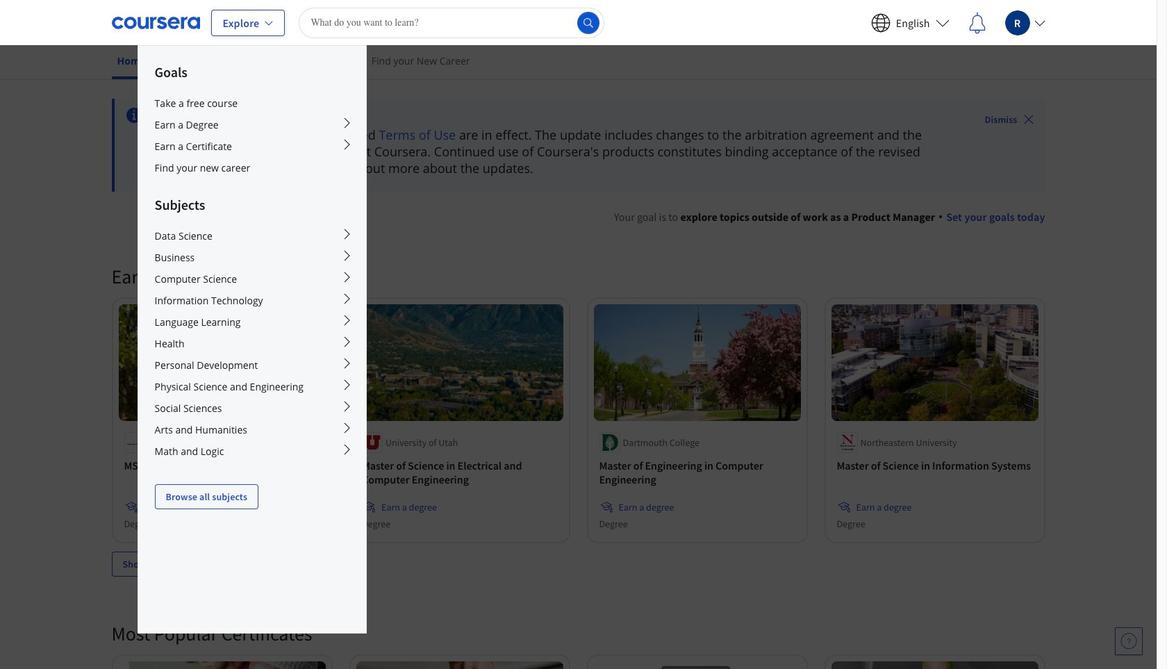 Task type: locate. For each thing, give the bounding box(es) containing it.
coursera image
[[112, 11, 200, 34]]

earn your degree collection element
[[103, 242, 1054, 599]]

information: we have updated our terms of use element
[[150, 107, 946, 124]]

None search field
[[299, 7, 605, 38]]

most popular certificates collection element
[[103, 599, 1054, 669]]

explore menu element
[[138, 46, 366, 509]]

main content
[[0, 81, 1157, 669]]



Task type: vqa. For each thing, say whether or not it's contained in the screenshot.
2nd Administration
no



Task type: describe. For each thing, give the bounding box(es) containing it.
help center image
[[1121, 633, 1138, 650]]

What do you want to learn? text field
[[299, 7, 605, 38]]



